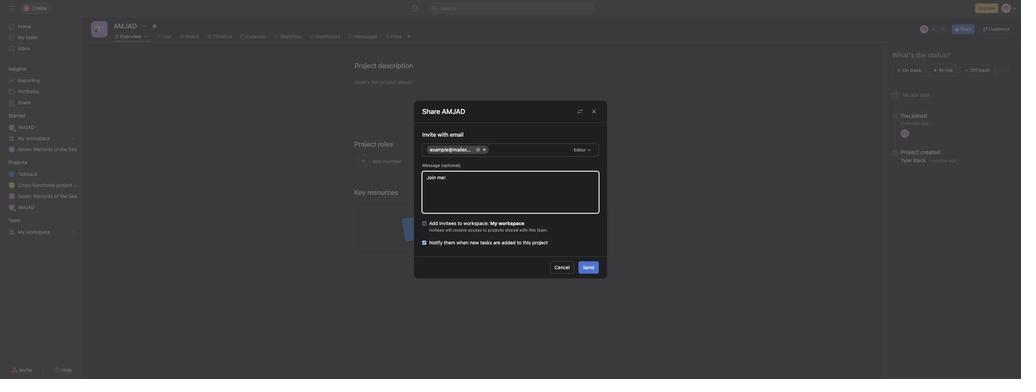 Task type: describe. For each thing, give the bounding box(es) containing it.
send button
[[578, 262, 599, 274]]

talkback link
[[4, 169, 79, 180]]

2 a from the left
[[554, 213, 557, 219]]

close this dialog image
[[591, 109, 597, 115]]

align your team around a shared vision with a project brief and supporting resources.
[[456, 213, 557, 227]]

projects element
[[0, 157, 83, 215]]

files link
[[385, 33, 402, 40]]

example@mailexmaple.exp cell
[[427, 146, 490, 154]]

access
[[468, 228, 482, 233]]

3 inside you joined 3 minutes ago
[[901, 121, 903, 126]]

track for off track
[[978, 67, 990, 73]]

tb inside button
[[921, 27, 927, 32]]

off track button
[[960, 64, 994, 77]]

share amjad dialog
[[414, 101, 607, 279]]

add invitees to workspace: my workspace invitees will receive access to projects shared with this team.
[[429, 221, 548, 233]]

message (optional)
[[422, 163, 461, 168]]

my workspace link inside teams element
[[4, 227, 79, 238]]

invite button
[[7, 365, 36, 377]]

with inside add invitees to workspace: my workspace invitees will receive access to projects shared with this team.
[[519, 228, 528, 233]]

dashboard link
[[310, 33, 340, 40]]

plan
[[73, 182, 83, 188]]

0 vertical spatial to
[[458, 221, 462, 226]]

my inside starred 'element'
[[18, 136, 25, 141]]

board link
[[180, 33, 199, 40]]

editor
[[574, 147, 586, 153]]

calendar
[[246, 33, 266, 39]]

upgrade
[[978, 6, 995, 11]]

my workspace inside starred 'element'
[[18, 136, 50, 141]]

at risk button
[[929, 64, 957, 77]]

tasks inside share amjad dialog
[[480, 240, 492, 246]]

list link
[[158, 33, 172, 40]]

your
[[468, 213, 478, 219]]

0 horizontal spatial tb
[[902, 131, 908, 136]]

none checkbox inside share amjad dialog
[[422, 222, 426, 226]]

tyler
[[901, 158, 912, 164]]

share
[[960, 27, 972, 32]]

what's
[[892, 51, 914, 59]]

calendar link
[[240, 33, 266, 40]]

workspace inside starred 'element'
[[26, 136, 50, 141]]

amjad link inside starred 'element'
[[4, 122, 79, 133]]

add
[[429, 221, 438, 226]]

reporting
[[18, 78, 40, 83]]

home
[[18, 23, 31, 29]]

minutes inside you joined 3 minutes ago
[[904, 121, 920, 126]]

notify
[[429, 240, 443, 246]]

remove from starred image
[[152, 23, 157, 29]]

goals
[[18, 100, 31, 106]]

with inside align your team around a shared vision with a project brief and supporting resources.
[[543, 213, 553, 219]]

files
[[391, 33, 402, 39]]

will
[[445, 228, 452, 233]]

messages link
[[349, 33, 377, 40]]

vision
[[529, 213, 542, 219]]

invite for invite
[[19, 368, 32, 374]]

project permissions image
[[577, 109, 583, 115]]

new
[[470, 240, 479, 246]]

seven for my
[[18, 147, 32, 152]]

resources.
[[519, 221, 543, 227]]

my inside add invitees to workspace: my workspace invitees will receive access to projects shared with this team.
[[490, 221, 497, 226]]

functional
[[33, 182, 55, 188]]

team
[[479, 213, 490, 219]]

when
[[457, 240, 468, 246]]

board image
[[95, 25, 103, 33]]

around
[[492, 213, 507, 219]]

with email
[[438, 132, 464, 138]]

1 a from the left
[[509, 213, 511, 219]]

receive
[[453, 228, 467, 233]]

create project brief button
[[456, 232, 511, 244]]

team
[[8, 218, 21, 224]]

global element
[[0, 17, 83, 58]]

Message (optional) text field
[[422, 172, 599, 213]]

cancel
[[555, 265, 570, 271]]

on track
[[902, 67, 922, 73]]

project inside button
[[481, 235, 497, 241]]

inbox
[[18, 46, 30, 51]]

tb button
[[920, 25, 928, 33]]

project created tyler black 3 minutes ago
[[901, 149, 956, 164]]

starred
[[8, 113, 25, 119]]

overview link
[[115, 33, 141, 40]]

project inside align your team around a shared vision with a project brief and supporting resources.
[[456, 221, 471, 227]]

insights
[[8, 66, 26, 72]]

timeline
[[213, 33, 232, 39]]

seven warlords of the sea link for workspace
[[4, 144, 79, 155]]

ago inside you joined 3 minutes ago
[[921, 121, 928, 126]]

reporting link
[[4, 75, 79, 86]]

insights element
[[0, 63, 83, 110]]

home link
[[4, 21, 79, 32]]

are
[[493, 240, 500, 246]]

tasks inside the global element
[[26, 34, 38, 40]]

and
[[484, 221, 493, 227]]

projects button
[[0, 159, 27, 166]]

message
[[422, 163, 440, 168]]

cross-functional project plan link
[[4, 180, 83, 191]]

warlords for workspace
[[33, 147, 53, 152]]

align
[[456, 213, 467, 219]]

create project brief
[[464, 235, 509, 241]]

brief inside create project brief button
[[498, 235, 509, 241]]

project inside 'element'
[[56, 182, 72, 188]]

workspace inside teams element
[[26, 229, 50, 235]]

seven warlords of the sea link for functional
[[4, 191, 79, 202]]

team.
[[537, 228, 548, 233]]

of for workspace
[[54, 147, 59, 152]]

inbox link
[[4, 43, 79, 54]]

project inside share amjad dialog
[[532, 240, 548, 246]]

risk
[[945, 67, 953, 73]]



Task type: vqa. For each thing, say whether or not it's contained in the screenshot.
'WARLORDS' within Starred element
yes



Task type: locate. For each thing, give the bounding box(es) containing it.
track inside button
[[978, 67, 990, 73]]

brief
[[473, 221, 483, 227], [498, 235, 509, 241]]

0 vertical spatial seven
[[18, 147, 32, 152]]

them
[[444, 240, 455, 246]]

1 horizontal spatial minutes
[[932, 158, 948, 164]]

warlords inside projects 'element'
[[33, 194, 53, 199]]

this inside add invitees to workspace: my workspace invitees will receive access to projects shared with this team.
[[529, 228, 536, 233]]

workspace
[[26, 136, 50, 141], [499, 221, 524, 226], [26, 229, 50, 235]]

invite for invite with email
[[422, 132, 436, 138]]

1 vertical spatial workspace
[[499, 221, 524, 226]]

my workspace
[[18, 136, 50, 141], [18, 229, 50, 235]]

1 vertical spatial of
[[54, 194, 59, 199]]

1 vertical spatial seven
[[18, 194, 32, 199]]

seven up projects
[[18, 147, 32, 152]]

projects
[[8, 160, 27, 166]]

my tasks link
[[4, 32, 79, 43]]

workspace inside add invitees to workspace: my workspace invitees will receive access to projects shared with this team.
[[499, 221, 524, 226]]

2 my workspace from the top
[[18, 229, 50, 235]]

1 vertical spatial minutes
[[932, 158, 948, 164]]

supporting
[[494, 221, 518, 227]]

track for on track
[[910, 67, 922, 73]]

2 sea from the top
[[68, 194, 77, 199]]

2 my workspace link from the top
[[4, 227, 79, 238]]

0 horizontal spatial tasks
[[26, 34, 38, 40]]

minutes
[[904, 121, 920, 126], [932, 158, 948, 164]]

project created
[[901, 149, 940, 156]]

share amjad
[[422, 108, 465, 116]]

of
[[54, 147, 59, 152], [54, 194, 59, 199]]

my workspace down starred
[[18, 136, 50, 141]]

with
[[543, 213, 553, 219], [519, 228, 528, 233]]

invite inside button
[[19, 368, 32, 374]]

0 vertical spatial tasks
[[26, 34, 38, 40]]

Notify them when new tasks are added to this project checkbox
[[422, 241, 426, 245]]

1 my workspace link from the top
[[4, 133, 79, 144]]

2 vertical spatial to
[[517, 240, 522, 246]]

3
[[901, 121, 903, 126], [929, 158, 931, 164]]

starred button
[[0, 112, 25, 119]]

project roles
[[354, 140, 393, 148]]

project left plan on the top
[[56, 182, 72, 188]]

1 seven from the top
[[18, 147, 32, 152]]

upgrade button
[[975, 3, 998, 13]]

of up 'talkback' link on the left
[[54, 147, 59, 152]]

seven
[[18, 147, 32, 152], [18, 194, 32, 199]]

of inside projects 'element'
[[54, 194, 59, 199]]

of for functional
[[54, 194, 59, 199]]

on
[[902, 67, 909, 73]]

2 seven warlords of the sea link from the top
[[4, 191, 79, 202]]

0 horizontal spatial track
[[910, 67, 922, 73]]

amjad up team
[[18, 205, 34, 210]]

0 horizontal spatial a
[[509, 213, 511, 219]]

warlords up 'talkback' link on the left
[[33, 147, 53, 152]]

project up receive at the bottom of page
[[456, 221, 471, 227]]

to up receive at the bottom of page
[[458, 221, 462, 226]]

seven inside projects 'element'
[[18, 194, 32, 199]]

shared inside align your team around a shared vision with a project brief and supporting resources.
[[513, 213, 528, 219]]

0 vertical spatial tb
[[921, 27, 927, 32]]

1 vertical spatial brief
[[498, 235, 509, 241]]

tb up what's the status?
[[921, 27, 927, 32]]

0 horizontal spatial brief
[[473, 221, 483, 227]]

1 horizontal spatial with
[[543, 213, 553, 219]]

seven warlords of the sea down cross-functional project plan
[[18, 194, 77, 199]]

tb down you joined 3 minutes ago
[[902, 131, 908, 136]]

1 warlords from the top
[[33, 147, 53, 152]]

editor button
[[571, 145, 594, 155]]

list
[[163, 33, 172, 39]]

invite
[[422, 132, 436, 138], [19, 368, 32, 374]]

1 vertical spatial my workspace link
[[4, 227, 79, 238]]

the for workspace
[[60, 147, 67, 152]]

of down cross-functional project plan
[[54, 194, 59, 199]]

talkback
[[18, 171, 38, 177]]

0 vertical spatial shared
[[513, 213, 528, 219]]

messages
[[354, 33, 377, 39]]

1 sea from the top
[[68, 147, 77, 152]]

1 horizontal spatial tasks
[[480, 240, 492, 246]]

on track button
[[892, 64, 926, 77]]

1 vertical spatial shared
[[505, 228, 518, 233]]

my workspace link down team
[[4, 227, 79, 238]]

amjad inside projects 'element'
[[18, 205, 34, 210]]

1 seven warlords of the sea from the top
[[18, 147, 77, 152]]

1 horizontal spatial to
[[483, 228, 487, 233]]

timeline link
[[207, 33, 232, 40]]

sea inside projects 'element'
[[68, 194, 77, 199]]

my workspace link inside starred 'element'
[[4, 133, 79, 144]]

my up projects
[[490, 221, 497, 226]]

key resources
[[354, 189, 398, 197]]

1 vertical spatial to
[[483, 228, 487, 233]]

0 vertical spatial my workspace
[[18, 136, 50, 141]]

0 vertical spatial sea
[[68, 147, 77, 152]]

0 vertical spatial workspace
[[26, 136, 50, 141]]

brief up access
[[473, 221, 483, 227]]

1 track from the left
[[910, 67, 922, 73]]

1 the from the top
[[60, 147, 67, 152]]

0 vertical spatial seven warlords of the sea link
[[4, 144, 79, 155]]

0 horizontal spatial 3
[[901, 121, 903, 126]]

seven warlords of the sea for workspace
[[18, 147, 77, 152]]

1 vertical spatial my workspace
[[18, 229, 50, 235]]

brief inside align your team around a shared vision with a project brief and supporting resources.
[[473, 221, 483, 227]]

sea for my workspace
[[68, 147, 77, 152]]

example@mailexmaple.exp row
[[427, 146, 571, 156]]

my down starred
[[18, 136, 25, 141]]

at risk
[[939, 67, 953, 73]]

the inside projects 'element'
[[60, 194, 67, 199]]

sea inside starred 'element'
[[68, 147, 77, 152]]

amjad for 2nd the "amjad" link
[[18, 205, 34, 210]]

to down "and"
[[483, 228, 487, 233]]

my inside teams element
[[18, 229, 25, 235]]

the inside starred 'element'
[[60, 147, 67, 152]]

seven down cross-
[[18, 194, 32, 199]]

project down team.
[[532, 240, 548, 246]]

the for functional
[[60, 194, 67, 199]]

with down resources.
[[519, 228, 528, 233]]

what's the status?
[[892, 51, 950, 59]]

ago right black on the right top
[[949, 158, 956, 164]]

2 horizontal spatial to
[[517, 240, 522, 246]]

1 vertical spatial invite
[[19, 368, 32, 374]]

0 vertical spatial invite
[[422, 132, 436, 138]]

black
[[913, 158, 926, 164]]

you joined 3 minutes ago
[[901, 113, 928, 126]]

off
[[970, 67, 977, 73]]

the down cross-functional project plan
[[60, 194, 67, 199]]

amjad inside starred 'element'
[[18, 125, 34, 130]]

Invite with email text field
[[490, 146, 495, 154]]

1 horizontal spatial ago
[[949, 158, 956, 164]]

0 vertical spatial seven warlords of the sea
[[18, 147, 77, 152]]

goals link
[[4, 97, 79, 108]]

amjad link up teams element
[[4, 202, 79, 213]]

starred element
[[0, 110, 83, 157]]

minutes down you joined button
[[904, 121, 920, 126]]

the status?
[[916, 51, 950, 59]]

Project description title text field
[[350, 59, 415, 73]]

seven inside starred 'element'
[[18, 147, 32, 152]]

my
[[18, 34, 25, 40], [18, 136, 25, 141], [490, 221, 497, 226], [18, 229, 25, 235]]

1 horizontal spatial a
[[554, 213, 557, 219]]

2 vertical spatial workspace
[[26, 229, 50, 235]]

0 horizontal spatial minutes
[[904, 121, 920, 126]]

0 horizontal spatial to
[[458, 221, 462, 226]]

shared down supporting
[[505, 228, 518, 233]]

1 horizontal spatial invite
[[422, 132, 436, 138]]

0 horizontal spatial with
[[519, 228, 528, 233]]

1 horizontal spatial brief
[[498, 235, 509, 241]]

0 vertical spatial this
[[529, 228, 536, 233]]

to
[[458, 221, 462, 226], [483, 228, 487, 233], [517, 240, 522, 246]]

tasks down home
[[26, 34, 38, 40]]

this
[[529, 228, 536, 233], [523, 240, 531, 246]]

amjad link down goals link
[[4, 122, 79, 133]]

0 horizontal spatial invite
[[19, 368, 32, 374]]

1 my workspace from the top
[[18, 136, 50, 141]]

invitees
[[429, 228, 444, 233]]

send
[[583, 265, 594, 271]]

board
[[186, 33, 199, 39]]

track
[[910, 67, 922, 73], [978, 67, 990, 73]]

share button
[[952, 24, 975, 34]]

to right added
[[517, 240, 522, 246]]

this right added
[[523, 240, 531, 246]]

joined
[[912, 113, 927, 119]]

None text field
[[112, 20, 139, 32]]

2 seven warlords of the sea from the top
[[18, 194, 77, 199]]

1 of from the top
[[54, 147, 59, 152]]

0 vertical spatial my workspace link
[[4, 133, 79, 144]]

ago down joined
[[921, 121, 928, 126]]

3 down 'you'
[[901, 121, 903, 126]]

project down projects
[[481, 235, 497, 241]]

shared
[[513, 213, 528, 219], [505, 228, 518, 233]]

minutes right black on the right top
[[932, 158, 948, 164]]

a up supporting
[[509, 213, 511, 219]]

1 vertical spatial seven warlords of the sea link
[[4, 191, 79, 202]]

workflow
[[280, 33, 302, 39]]

with right vision
[[543, 213, 553, 219]]

the
[[60, 147, 67, 152], [60, 194, 67, 199]]

amjad down starred
[[18, 125, 34, 130]]

my down team
[[18, 229, 25, 235]]

seven warlords of the sea inside starred 'element'
[[18, 147, 77, 152]]

track right off
[[978, 67, 990, 73]]

workflow link
[[275, 33, 302, 40]]

2 track from the left
[[978, 67, 990, 73]]

2 the from the top
[[60, 194, 67, 199]]

2 of from the top
[[54, 194, 59, 199]]

1 vertical spatial with
[[519, 228, 528, 233]]

my workspace link
[[4, 133, 79, 144], [4, 227, 79, 238]]

track inside button
[[910, 67, 922, 73]]

1 vertical spatial this
[[523, 240, 531, 246]]

0 vertical spatial minutes
[[904, 121, 920, 126]]

2 warlords from the top
[[33, 194, 53, 199]]

my workspace link down starred
[[4, 133, 79, 144]]

minutes inside project created tyler black 3 minutes ago
[[932, 158, 948, 164]]

my tasks
[[18, 34, 38, 40]]

1 amjad from the top
[[18, 125, 34, 130]]

amjad link
[[4, 122, 79, 133], [4, 202, 79, 213]]

invitees
[[439, 221, 456, 226]]

off track
[[970, 67, 990, 73]]

None checkbox
[[422, 222, 426, 226]]

portfolios link
[[4, 86, 79, 97]]

my workspace down team
[[18, 229, 50, 235]]

3 right black on the right top
[[929, 158, 931, 164]]

0 vertical spatial with
[[543, 213, 553, 219]]

of inside starred 'element'
[[54, 147, 59, 152]]

shared inside add invitees to workspace: my workspace invitees will receive access to projects shared with this team.
[[505, 228, 518, 233]]

insights button
[[0, 66, 26, 72]]

1 horizontal spatial track
[[978, 67, 990, 73]]

1 vertical spatial sea
[[68, 194, 77, 199]]

teams element
[[0, 215, 83, 239]]

(optional)
[[441, 163, 461, 168]]

cancel button
[[550, 262, 574, 274]]

the up 'talkback' link on the left
[[60, 147, 67, 152]]

notify them when new tasks are added to this project
[[429, 240, 548, 246]]

you
[[901, 113, 910, 119]]

1 amjad link from the top
[[4, 122, 79, 133]]

sea
[[68, 147, 77, 152], [68, 194, 77, 199]]

my up the inbox
[[18, 34, 25, 40]]

2 amjad from the top
[[18, 205, 34, 210]]

amjad for the "amjad" link in starred 'element'
[[18, 125, 34, 130]]

seven warlords of the sea inside projects 'element'
[[18, 194, 77, 199]]

shared up resources.
[[513, 213, 528, 219]]

seven warlords of the sea for functional
[[18, 194, 77, 199]]

warlords for functional
[[33, 194, 53, 199]]

1 horizontal spatial tb
[[921, 27, 927, 32]]

seven warlords of the sea link up 'talkback' link on the left
[[4, 144, 79, 155]]

warlords inside starred 'element'
[[33, 147, 53, 152]]

seven warlords of the sea link
[[4, 144, 79, 155], [4, 191, 79, 202]]

seven warlords of the sea up 'talkback' link on the left
[[18, 147, 77, 152]]

added
[[502, 240, 516, 246]]

a right vision
[[554, 213, 557, 219]]

1 vertical spatial the
[[60, 194, 67, 199]]

1 vertical spatial tasks
[[480, 240, 492, 246]]

you joined button
[[901, 112, 928, 119]]

0 vertical spatial amjad
[[18, 125, 34, 130]]

2 seven from the top
[[18, 194, 32, 199]]

1 vertical spatial tb
[[902, 131, 908, 136]]

3 inside project created tyler black 3 minutes ago
[[929, 158, 931, 164]]

seven warlords of the sea link down functional
[[4, 191, 79, 202]]

track right on on the top right
[[910, 67, 922, 73]]

hide sidebar image
[[9, 6, 14, 11]]

brief down projects
[[498, 235, 509, 241]]

1 vertical spatial amjad
[[18, 205, 34, 210]]

1 vertical spatial seven warlords of the sea
[[18, 194, 77, 199]]

1 vertical spatial ago
[[949, 158, 956, 164]]

cross-functional project plan
[[18, 182, 83, 188]]

0 vertical spatial warlords
[[33, 147, 53, 152]]

portfolios
[[18, 89, 39, 95]]

my workspace inside teams element
[[18, 229, 50, 235]]

ago
[[921, 121, 928, 126], [949, 158, 956, 164]]

0 vertical spatial 3
[[901, 121, 903, 126]]

0 vertical spatial ago
[[921, 121, 928, 126]]

sea for cross-functional project plan
[[68, 194, 77, 199]]

this down resources.
[[529, 228, 536, 233]]

dashboard
[[316, 33, 340, 39]]

tasks left "are"
[[480, 240, 492, 246]]

ago inside project created tyler black 3 minutes ago
[[949, 158, 956, 164]]

cross-
[[18, 182, 33, 188]]

0 vertical spatial the
[[60, 147, 67, 152]]

example@mailexmaple.exp
[[430, 147, 490, 153]]

warlords down cross-functional project plan link
[[33, 194, 53, 199]]

seven for cross-
[[18, 194, 32, 199]]

1 seven warlords of the sea link from the top
[[4, 144, 79, 155]]

1 vertical spatial amjad link
[[4, 202, 79, 213]]

tyler black link
[[901, 158, 926, 164]]

2 amjad link from the top
[[4, 202, 79, 213]]

0 vertical spatial of
[[54, 147, 59, 152]]

at
[[939, 67, 944, 73]]

0 vertical spatial brief
[[473, 221, 483, 227]]

0 horizontal spatial ago
[[921, 121, 928, 126]]

invite inside share amjad dialog
[[422, 132, 436, 138]]

my inside the global element
[[18, 34, 25, 40]]

1 vertical spatial warlords
[[33, 194, 53, 199]]

0 vertical spatial amjad link
[[4, 122, 79, 133]]

invite with email
[[422, 132, 464, 138]]

1 horizontal spatial 3
[[929, 158, 931, 164]]

1 vertical spatial 3
[[929, 158, 931, 164]]



